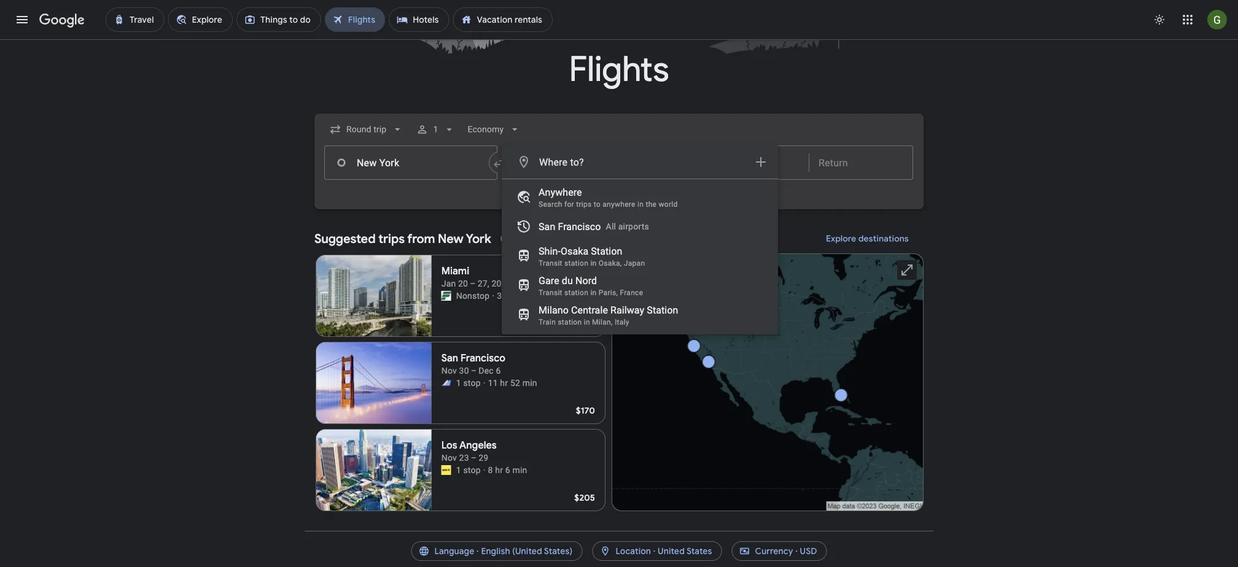 Task type: locate. For each thing, give the bounding box(es) containing it.
explore for explore destinations
[[826, 233, 856, 244]]

in left the
[[638, 200, 644, 209]]

205 US dollars text field
[[574, 493, 595, 504]]

hr right 8
[[495, 465, 503, 475]]

1 vertical spatial station
[[647, 304, 678, 316]]

in down 'centrale'
[[584, 318, 590, 327]]

8
[[488, 465, 493, 475]]

enter your destination dialog
[[502, 145, 778, 335]]

gare du nord option
[[502, 271, 778, 300]]

 image left 11
[[483, 377, 486, 389]]

nov up frontier and spirit icon
[[441, 366, 457, 376]]

station up osaka,
[[591, 245, 622, 257]]

trips inside anywhere search for trips to anywhere in the world
[[576, 200, 592, 209]]

 image
[[483, 464, 486, 477]]

0 horizontal spatial 6
[[496, 366, 501, 376]]

1 stop down 23 – 29
[[456, 465, 481, 475]]

transit
[[539, 259, 562, 268], [539, 289, 562, 297]]

0 vertical spatial  image
[[492, 290, 495, 302]]

san
[[539, 221, 555, 232], [441, 352, 458, 365]]

francisco down for
[[558, 221, 601, 232]]

new
[[438, 231, 464, 247]]

 image
[[492, 290, 495, 302], [483, 377, 486, 389]]

11 hr 52 min
[[488, 378, 537, 388]]

station inside "milano centrale railway station train station in milan, italy"
[[647, 304, 678, 316]]

0 vertical spatial min
[[526, 291, 541, 301]]

2 vertical spatial min
[[513, 465, 527, 475]]

stop
[[463, 378, 481, 388], [463, 465, 481, 475]]

frontier and spirit image
[[441, 378, 451, 388]]

0 vertical spatial station
[[564, 259, 588, 268]]

stop down 23 – 29
[[463, 465, 481, 475]]

all
[[606, 221, 616, 232]]

from
[[407, 231, 435, 247]]

francisco up the '30 – dec'
[[461, 352, 505, 365]]

0 horizontal spatial francisco
[[461, 352, 505, 365]]

to?
[[570, 156, 584, 168]]

list box inside flight search field
[[502, 179, 778, 335]]

anywhere
[[603, 200, 636, 209]]

san down search
[[539, 221, 555, 232]]

min
[[526, 291, 541, 301], [522, 378, 537, 388], [513, 465, 527, 475]]

hr
[[504, 291, 512, 301], [500, 378, 508, 388], [495, 465, 503, 475]]

milano centrale railway station option
[[502, 300, 778, 330]]

1 nov from the top
[[441, 366, 457, 376]]

san up frontier and spirit icon
[[441, 352, 458, 365]]

2 transit from the top
[[539, 289, 562, 297]]

shin-osaka station option
[[502, 241, 778, 271]]

6 right 8
[[505, 465, 510, 475]]

3
[[497, 291, 502, 301]]

in left osaka,
[[590, 259, 597, 268]]

in inside "milano centrale railway station train station in milan, italy"
[[584, 318, 590, 327]]

1 vertical spatial stop
[[463, 465, 481, 475]]

nov
[[441, 366, 457, 376], [441, 453, 457, 463]]

stop down the '30 – dec'
[[463, 378, 481, 388]]

1 vertical spatial san
[[441, 352, 458, 365]]

170 US dollars text field
[[576, 405, 595, 416]]

suggested trips from new york
[[314, 231, 491, 247]]

nov for san
[[441, 366, 457, 376]]

None text field
[[324, 146, 497, 180]]

0 vertical spatial explore
[[613, 203, 643, 214]]

0 vertical spatial 1
[[433, 124, 438, 135]]

1 horizontal spatial san
[[539, 221, 555, 232]]

1 vertical spatial 1
[[456, 378, 461, 388]]

explore inside button
[[613, 203, 643, 214]]

0 vertical spatial 1 stop
[[456, 378, 481, 388]]

1 vertical spatial station
[[564, 289, 588, 297]]

0 horizontal spatial station
[[591, 245, 622, 257]]

6 up 11
[[496, 366, 501, 376]]

gare du nord transit station in paris, france
[[539, 275, 643, 297]]

trips
[[576, 200, 592, 209], [378, 231, 405, 247]]

osaka
[[561, 245, 589, 257]]

in down nord
[[590, 289, 597, 297]]

in inside "gare du nord transit station in paris, france"
[[590, 289, 597, 297]]

1 transit from the top
[[539, 259, 562, 268]]

destinations
[[859, 233, 909, 244]]

transit inside "gare du nord transit station in paris, france"
[[539, 289, 562, 297]]

station
[[564, 259, 588, 268], [564, 289, 588, 297], [558, 318, 582, 327]]

explore left 'destinations'
[[826, 233, 856, 244]]

for
[[564, 200, 574, 209]]

1 stop
[[456, 378, 481, 388], [456, 465, 481, 475]]

2 1 stop from the top
[[456, 465, 481, 475]]

where to?
[[539, 156, 584, 168]]

Return text field
[[819, 146, 903, 179]]

0 vertical spatial transit
[[539, 259, 562, 268]]

2 vertical spatial 1
[[456, 465, 461, 475]]

explore
[[613, 203, 643, 214], [826, 233, 856, 244]]

1 vertical spatial  image
[[483, 377, 486, 389]]

2 stop from the top
[[463, 465, 481, 475]]

gare
[[539, 275, 559, 287]]

1 horizontal spatial 6
[[505, 465, 510, 475]]

english
[[481, 546, 510, 557]]

52
[[510, 378, 520, 388]]

trips left "from"
[[378, 231, 405, 247]]

0 horizontal spatial san
[[441, 352, 458, 365]]

11
[[488, 378, 498, 388]]

1 vertical spatial hr
[[500, 378, 508, 388]]

san inside option
[[539, 221, 555, 232]]

None field
[[324, 119, 409, 141], [463, 119, 526, 141], [324, 119, 409, 141], [463, 119, 526, 141]]

1 vertical spatial 6
[[505, 465, 510, 475]]

explore for explore
[[613, 203, 643, 214]]

1 horizontal spatial explore
[[826, 233, 856, 244]]

nov down "los"
[[441, 453, 457, 463]]

6 inside san francisco nov 30 – dec 6
[[496, 366, 501, 376]]

0 vertical spatial nov
[[441, 366, 457, 376]]

1 horizontal spatial  image
[[492, 290, 495, 302]]

0 vertical spatial station
[[591, 245, 622, 257]]

0 vertical spatial hr
[[504, 291, 512, 301]]

hr right 11
[[500, 378, 508, 388]]

min right 19
[[526, 291, 541, 301]]

1 vertical spatial trips
[[378, 231, 405, 247]]

list box
[[502, 179, 778, 335]]

station down du
[[564, 289, 588, 297]]

francisco
[[558, 221, 601, 232], [461, 352, 505, 365]]

station down milano
[[558, 318, 582, 327]]

usd
[[800, 546, 817, 557]]

 image for san francisco
[[483, 377, 486, 389]]

suggested trips from new york region
[[314, 224, 924, 517]]

jan
[[441, 279, 456, 289]]

language
[[434, 546, 474, 557]]

station down osaka
[[564, 259, 588, 268]]

2 nov from the top
[[441, 453, 457, 463]]

0 vertical spatial francisco
[[558, 221, 601, 232]]

station down "gare du nord" option
[[647, 304, 678, 316]]

transit down shin-
[[539, 259, 562, 268]]

where
[[539, 156, 568, 168]]

transit inside shin-osaka station transit station in osaka, japan
[[539, 259, 562, 268]]

3 hr 19 min
[[497, 291, 541, 301]]

0 vertical spatial stop
[[463, 378, 481, 388]]

1 stop from the top
[[463, 378, 481, 388]]

1 button
[[411, 115, 460, 144]]

min for san francisco
[[522, 378, 537, 388]]

6
[[496, 366, 501, 376], [505, 465, 510, 475]]

1 horizontal spatial station
[[647, 304, 678, 316]]

0 vertical spatial san
[[539, 221, 555, 232]]

 image left 3
[[492, 290, 495, 302]]

station inside shin-osaka station transit station in osaka, japan
[[591, 245, 622, 257]]

1 inside popup button
[[433, 124, 438, 135]]

1 horizontal spatial trips
[[576, 200, 592, 209]]

francisco inside san francisco nov 30 – dec 6
[[461, 352, 505, 365]]

united
[[658, 546, 685, 557]]

1 vertical spatial nov
[[441, 453, 457, 463]]

explore inside button
[[826, 233, 856, 244]]

min right 52
[[522, 378, 537, 388]]

in
[[638, 200, 644, 209], [590, 259, 597, 268], [590, 289, 597, 297], [584, 318, 590, 327]]

2 vertical spatial station
[[558, 318, 582, 327]]

explore up airports
[[613, 203, 643, 214]]

1 vertical spatial 1 stop
[[456, 465, 481, 475]]

min right 8
[[513, 465, 527, 475]]

1 stop down the '30 – dec'
[[456, 378, 481, 388]]

0 vertical spatial trips
[[576, 200, 592, 209]]

$58
[[580, 318, 595, 329]]

$170
[[576, 405, 595, 416]]

trips left 'to' on the top of page
[[576, 200, 592, 209]]

1 vertical spatial francisco
[[461, 352, 505, 365]]

du
[[562, 275, 573, 287]]

1 horizontal spatial francisco
[[558, 221, 601, 232]]

nov inside los angeles nov 23 – 29
[[441, 453, 457, 463]]

(united
[[512, 546, 542, 557]]

france
[[620, 289, 643, 297]]

station
[[591, 245, 622, 257], [647, 304, 678, 316]]

hr right 3
[[504, 291, 512, 301]]

list box containing anywhere
[[502, 179, 778, 335]]

frontier image
[[441, 291, 451, 301]]

1 vertical spatial explore
[[826, 233, 856, 244]]

2 vertical spatial hr
[[495, 465, 503, 475]]

0 horizontal spatial  image
[[483, 377, 486, 389]]

angeles
[[459, 439, 497, 452]]

nov inside san francisco nov 30 – dec 6
[[441, 366, 457, 376]]

main menu image
[[15, 12, 29, 27]]

san inside san francisco nov 30 – dec 6
[[441, 352, 458, 365]]

0 horizontal spatial trips
[[378, 231, 405, 247]]

world
[[659, 200, 678, 209]]

Flight search field
[[305, 114, 934, 335]]

1
[[433, 124, 438, 135], [456, 378, 461, 388], [456, 465, 461, 475]]

station inside "gare du nord transit station in paris, france"
[[564, 289, 588, 297]]

transit down the gare
[[539, 289, 562, 297]]

francisco inside option
[[558, 221, 601, 232]]

1 vertical spatial min
[[522, 378, 537, 388]]

1 1 stop from the top
[[456, 378, 481, 388]]

station inside shin-osaka station transit station in osaka, japan
[[564, 259, 588, 268]]

1 vertical spatial transit
[[539, 289, 562, 297]]

0 horizontal spatial explore
[[613, 203, 643, 214]]

english (united states)
[[481, 546, 573, 557]]

0 vertical spatial 6
[[496, 366, 501, 376]]

railway
[[611, 304, 644, 316]]



Task type: vqa. For each thing, say whether or not it's contained in the screenshot.


Task type: describe. For each thing, give the bounding box(es) containing it.
hr for miami
[[504, 291, 512, 301]]

milano
[[539, 304, 569, 316]]

spirit image
[[441, 466, 451, 475]]

8 hr 6 min
[[488, 465, 527, 475]]

30 – dec
[[459, 366, 494, 376]]

suggested
[[314, 231, 376, 247]]

to
[[594, 200, 601, 209]]

states)
[[544, 546, 573, 557]]

station inside "milano centrale railway station train station in milan, italy"
[[558, 318, 582, 327]]

nonstop
[[456, 291, 490, 301]]

san for san francisco nov 30 – dec 6
[[441, 352, 458, 365]]

milano centrale railway station train station in milan, italy
[[539, 304, 678, 327]]

los angeles nov 23 – 29
[[441, 439, 497, 463]]

stop for francisco
[[463, 378, 481, 388]]

2024
[[492, 279, 511, 289]]

transit for shin-
[[539, 259, 562, 268]]

los
[[441, 439, 457, 452]]

united states
[[658, 546, 712, 557]]

anywhere
[[539, 186, 582, 198]]

destination, select multiple airports image
[[754, 155, 768, 170]]

centrale
[[571, 304, 608, 316]]

francisco for san francisco all airports
[[558, 221, 601, 232]]

change appearance image
[[1145, 5, 1174, 34]]

search
[[539, 200, 562, 209]]

italy
[[615, 318, 629, 327]]

nov for los
[[441, 453, 457, 463]]

york
[[466, 231, 491, 247]]

58 US dollars text field
[[580, 318, 595, 329]]

min for miami
[[526, 291, 541, 301]]

1 for san
[[456, 378, 461, 388]]

anywhere option
[[502, 182, 778, 212]]

airports
[[618, 221, 649, 232]]

in inside anywhere search for trips to anywhere in the world
[[638, 200, 644, 209]]

san for san francisco all airports
[[539, 221, 555, 232]]

states
[[687, 546, 712, 557]]

san francisco nov 30 – dec 6
[[441, 352, 505, 376]]

japan
[[624, 259, 645, 268]]

trips inside "region"
[[378, 231, 405, 247]]

shin-osaka station transit station in osaka, japan
[[539, 245, 645, 268]]

hr for san francisco
[[500, 378, 508, 388]]

transit for gare
[[539, 289, 562, 297]]

san francisco all airports
[[539, 221, 649, 232]]

currency
[[755, 546, 793, 557]]

osaka,
[[599, 259, 622, 268]]

in inside shin-osaka station transit station in osaka, japan
[[590, 259, 597, 268]]

miami jan 20 – 27, 2024
[[441, 265, 511, 289]]

train
[[539, 318, 556, 327]]

1 stop for francisco
[[456, 378, 481, 388]]

hr for los angeles
[[495, 465, 503, 475]]

19
[[514, 291, 524, 301]]

flights
[[569, 48, 669, 91]]

explore destinations button
[[811, 224, 924, 254]]

miami
[[441, 265, 469, 278]]

1 stop for angeles
[[456, 465, 481, 475]]

milan,
[[592, 318, 613, 327]]

1 for los
[[456, 465, 461, 475]]

stop for angeles
[[463, 465, 481, 475]]

san francisco (all airports), from your search history option
[[502, 212, 778, 241]]

23 – 29
[[459, 453, 489, 463]]

francisco for san francisco nov 30 – dec 6
[[461, 352, 505, 365]]

location
[[616, 546, 651, 557]]

station for osaka
[[564, 259, 588, 268]]

the
[[646, 200, 657, 209]]

explore button
[[586, 196, 653, 220]]

station for du
[[564, 289, 588, 297]]

Departure text field
[[715, 146, 800, 179]]

explore destinations
[[826, 233, 909, 244]]

$205
[[574, 493, 595, 504]]

20 – 27,
[[458, 279, 489, 289]]

min for los angeles
[[513, 465, 527, 475]]

paris,
[[599, 289, 618, 297]]

 image for miami
[[492, 290, 495, 302]]

anywhere search for trips to anywhere in the world
[[539, 186, 678, 209]]

nord
[[575, 275, 597, 287]]

Where else? text field
[[539, 147, 746, 177]]

shin-
[[539, 245, 561, 257]]



